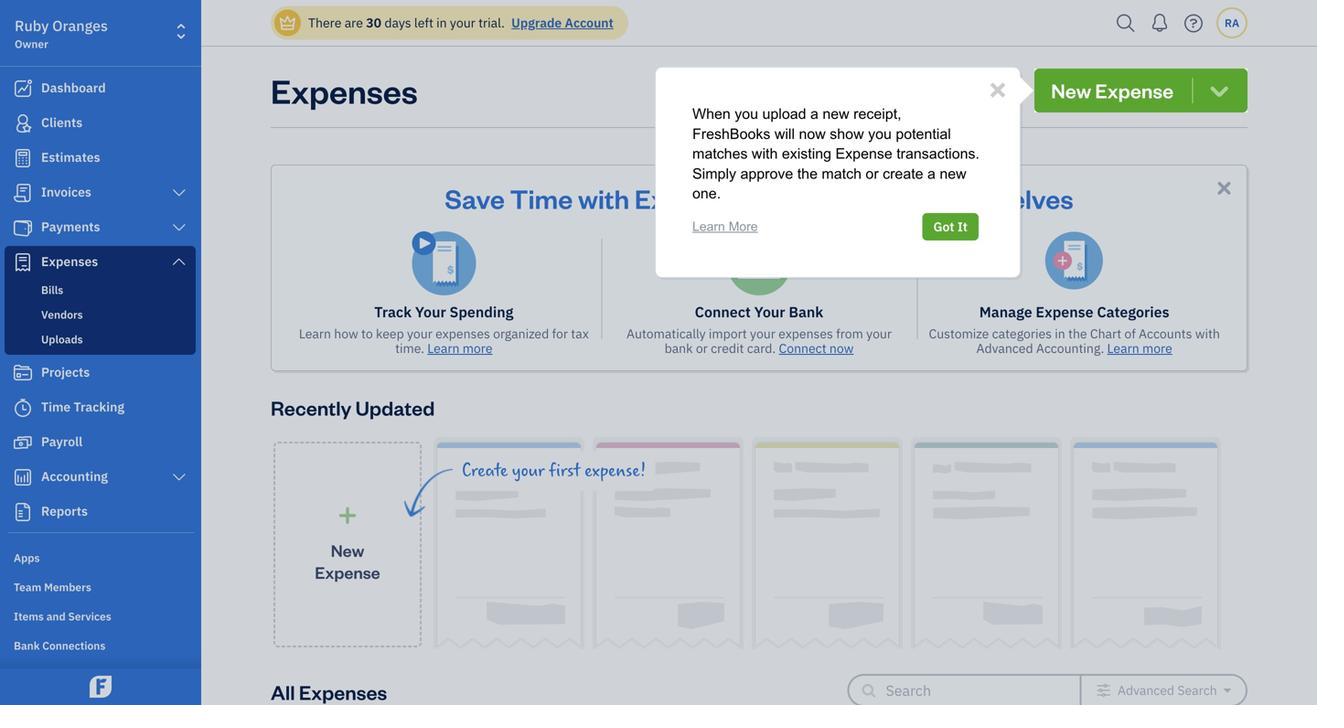 Task type: describe. For each thing, give the bounding box(es) containing it.
payment image
[[12, 219, 34, 237]]

0 horizontal spatial a
[[748, 165, 755, 182]]

got it button
[[923, 193, 979, 221]]

or inside × when you upload a new receipt, freshbooks will now show you potential matches with existing expense transactions. simply approve the match or create a new one.
[[693, 165, 705, 182]]

chevron large down image for chart icon
[[171, 470, 188, 485]]

are
[[345, 14, 363, 31]]

expense inside button
[[1096, 77, 1174, 103]]

one.
[[784, 165, 809, 182]]

track your spending
[[374, 302, 514, 322]]

chart image
[[12, 468, 34, 487]]

upgrade account link
[[508, 14, 614, 31]]

expenses inside learn how to keep your expenses organized for tax time.
[[436, 325, 490, 342]]

learn more for spending
[[428, 340, 493, 357]]

import
[[709, 325, 747, 342]]

× button
[[989, 71, 1007, 105]]

with inside customize categories in the chart of accounts with advanced accounting.
[[1196, 325, 1220, 342]]

left
[[414, 14, 434, 31]]

the inside customize categories in the chart of accounts with advanced accounting.
[[1069, 325, 1088, 342]]

plus image
[[337, 506, 358, 525]]

organized
[[493, 325, 549, 342]]

bank
[[789, 302, 824, 322]]

chart
[[1091, 325, 1122, 342]]

time
[[510, 181, 573, 215]]

accounts
[[1139, 325, 1193, 342]]

items and services image
[[14, 608, 196, 623]]

upload
[[753, 105, 793, 123]]

recently updated
[[271, 395, 435, 421]]

credit
[[711, 340, 744, 357]]

in inside customize categories in the chart of accounts with advanced accounting.
[[1055, 325, 1066, 342]]

account
[[565, 14, 614, 31]]

ruby oranges owner
[[15, 16, 108, 51]]

project image
[[12, 364, 34, 382]]

recently
[[271, 395, 352, 421]]

new inside button
[[1052, 77, 1092, 103]]

automatically
[[627, 325, 706, 342]]

client image
[[12, 114, 34, 133]]

that
[[758, 181, 807, 215]]

0 horizontal spatial new expense
[[315, 540, 380, 583]]

expense up customize categories in the chart of accounts with advanced accounting.
[[1036, 302, 1094, 322]]

estimate image
[[12, 149, 34, 167]]

new expense button
[[1035, 69, 1248, 113]]

organize
[[812, 181, 921, 215]]

0 horizontal spatial expenses
[[271, 69, 418, 112]]

bank
[[665, 340, 693, 357]]

your inside learn how to keep your expenses organized for tax time.
[[407, 325, 433, 342]]

spending
[[450, 302, 514, 322]]

how
[[334, 325, 358, 342]]

potential
[[776, 125, 828, 143]]

bank connections image
[[14, 638, 196, 652]]

there are 30 days left in your trial. upgrade account
[[308, 14, 614, 31]]

go to help image
[[1179, 10, 1209, 37]]

connect your bank
[[695, 302, 824, 322]]

main element
[[0, 0, 247, 705]]

for
[[552, 325, 568, 342]]

0 vertical spatial in
[[437, 14, 447, 31]]

close image
[[1214, 178, 1235, 199]]

save time with expenses that organize themselves
[[445, 181, 1074, 215]]

×
[[989, 71, 1007, 105]]

accounting.
[[1037, 340, 1105, 357]]

tax
[[571, 325, 589, 342]]

now inside × when you upload a new receipt, freshbooks will now show you potential matches with existing expense transactions. simply approve the match or create a new one.
[[693, 125, 717, 143]]

1 horizontal spatial expenses
[[635, 181, 753, 215]]

0 vertical spatial you
[[729, 105, 750, 123]]

approve
[[866, 145, 915, 162]]

automatically import your expenses from your bank or credit card.
[[627, 325, 892, 357]]

manage
[[980, 302, 1033, 322]]

got it
[[934, 198, 968, 215]]

learn down "categories"
[[1108, 340, 1140, 357]]

learn more for categories
[[1108, 340, 1173, 357]]

freshbooks
[[878, 105, 948, 123]]

connect now
[[779, 340, 854, 357]]

existing
[[910, 125, 955, 143]]

chevron large down image for "payment" image
[[171, 221, 188, 235]]

more
[[725, 199, 751, 214]]

or inside automatically import your expenses from your bank or credit card.
[[696, 340, 708, 357]]

expense inside × when you upload a new receipt, freshbooks will now show you potential matches with existing expense transactions. simply approve the match or create a new one.
[[693, 145, 743, 162]]

dashboard image
[[12, 80, 34, 98]]

learn more button
[[693, 193, 752, 221]]

track
[[374, 302, 412, 322]]

0 vertical spatial a
[[795, 105, 803, 123]]

will
[[950, 105, 968, 123]]

your for connect
[[755, 302, 786, 322]]

team members image
[[14, 579, 196, 594]]

report image
[[12, 503, 34, 522]]

trial.
[[479, 14, 505, 31]]

to
[[361, 325, 373, 342]]



Task type: locate. For each thing, give the bounding box(es) containing it.
0 vertical spatial or
[[693, 165, 705, 182]]

your up learn how to keep your expenses organized for tax time.
[[415, 302, 446, 322]]

of
[[1125, 325, 1136, 342]]

1 horizontal spatial now
[[830, 340, 854, 357]]

expense up create
[[693, 145, 743, 162]]

now down "when"
[[693, 125, 717, 143]]

1 vertical spatial a
[[748, 165, 755, 182]]

1 expenses from the left
[[436, 325, 490, 342]]

or left create
[[693, 165, 705, 182]]

you up "show"
[[729, 105, 750, 123]]

1 horizontal spatial connect
[[779, 340, 827, 357]]

from
[[836, 325, 864, 342]]

1 vertical spatial chevron large down image
[[171, 470, 188, 485]]

0 vertical spatial new
[[805, 105, 829, 123]]

learn inside button
[[693, 199, 722, 214]]

themselves
[[926, 181, 1074, 215]]

expenses
[[271, 69, 418, 112], [635, 181, 753, 215]]

new expense button
[[1035, 69, 1248, 113]]

1 vertical spatial chevron large down image
[[171, 221, 188, 235]]

0 horizontal spatial you
[[729, 105, 750, 123]]

card.
[[747, 340, 776, 357]]

more right the "of"
[[1143, 340, 1173, 357]]

new right × button
[[1052, 77, 1092, 103]]

got
[[934, 198, 955, 215]]

1 vertical spatial new
[[758, 165, 782, 182]]

0 horizontal spatial learn more
[[428, 340, 493, 357]]

1 chevron large down image from the top
[[171, 186, 188, 200]]

customize categories in the chart of accounts with advanced accounting.
[[929, 325, 1220, 357]]

new down plus 'image'
[[331, 540, 364, 561]]

learn right time.
[[428, 340, 460, 357]]

there
[[308, 14, 342, 31]]

with up approve
[[884, 125, 908, 143]]

2 chevron large down image from the top
[[171, 221, 188, 235]]

0 vertical spatial now
[[693, 125, 717, 143]]

1 horizontal spatial the
[[1069, 325, 1088, 342]]

expense image
[[12, 253, 34, 272]]

you down "upload" at the right top of the page
[[752, 125, 774, 143]]

your for track
[[415, 302, 446, 322]]

owner
[[15, 37, 48, 51]]

learn inside learn how to keep your expenses organized for tax time.
[[299, 325, 331, 342]]

connect your bank image
[[727, 231, 791, 296]]

your left trial.
[[450, 14, 476, 31]]

your up automatically import your expenses from your bank or credit card.
[[755, 302, 786, 322]]

categories
[[992, 325, 1052, 342]]

chevron large down image
[[171, 254, 188, 269], [171, 470, 188, 485]]

upgrade
[[512, 14, 562, 31]]

1 vertical spatial you
[[752, 125, 774, 143]]

1 vertical spatial new
[[331, 540, 364, 561]]

expenses down the bank
[[779, 325, 833, 342]]

× when you upload a new receipt, freshbooks will now show you potential matches with existing expense transactions. simply approve the match or create a new one.
[[693, 71, 1007, 182]]

learn how to keep your expenses organized for tax time.
[[299, 325, 589, 357]]

0 vertical spatial the
[[917, 145, 936, 162]]

2 vertical spatial with
[[1196, 325, 1220, 342]]

your down connect your bank
[[750, 325, 776, 342]]

the down "existing"
[[917, 145, 936, 162]]

learn
[[693, 199, 722, 214], [299, 325, 331, 342], [428, 340, 460, 357], [1108, 340, 1140, 357]]

with right accounts
[[1196, 325, 1220, 342]]

manage expense categories
[[980, 302, 1170, 322]]

track your spending image
[[412, 231, 476, 296]]

more for categories
[[1143, 340, 1173, 357]]

show
[[719, 125, 750, 143]]

customize
[[929, 325, 989, 342]]

more for spending
[[463, 340, 493, 357]]

new expense down plus 'image'
[[315, 540, 380, 583]]

freshbooks image
[[86, 676, 115, 698]]

learn more
[[693, 199, 751, 214]]

time.
[[395, 340, 425, 357]]

chevrondown image
[[1207, 78, 1233, 103]]

now right card.
[[830, 340, 854, 357]]

0 horizontal spatial now
[[693, 125, 717, 143]]

more
[[463, 340, 493, 357], [1143, 340, 1173, 357]]

expenses inside automatically import your expenses from your bank or credit card.
[[779, 325, 833, 342]]

learn more down "categories"
[[1108, 340, 1173, 357]]

2 more from the left
[[1143, 340, 1173, 357]]

1 vertical spatial new expense
[[315, 540, 380, 583]]

apps image
[[14, 550, 196, 565]]

connect for connect now
[[779, 340, 827, 357]]

1 horizontal spatial with
[[884, 125, 908, 143]]

1 vertical spatial the
[[1069, 325, 1088, 342]]

0 vertical spatial connect
[[695, 302, 751, 322]]

1 horizontal spatial you
[[752, 125, 774, 143]]

learn left how
[[299, 325, 331, 342]]

2 horizontal spatial with
[[1196, 325, 1220, 342]]

connect down the bank
[[779, 340, 827, 357]]

1 vertical spatial with
[[578, 181, 630, 215]]

oranges
[[52, 16, 108, 35]]

matches
[[830, 125, 881, 143]]

invoice image
[[12, 184, 34, 202]]

0 vertical spatial new
[[1052, 77, 1092, 103]]

save
[[445, 181, 505, 215]]

crown image
[[278, 13, 297, 32]]

1 horizontal spatial a
[[795, 105, 803, 123]]

2 chevron large down image from the top
[[171, 470, 188, 485]]

connect up import
[[695, 302, 751, 322]]

new expense link
[[274, 442, 422, 648]]

0 vertical spatial new expense
[[1052, 77, 1174, 103]]

new expense down the 'search' image
[[1052, 77, 1174, 103]]

when
[[693, 105, 726, 123]]

new
[[1052, 77, 1092, 103], [331, 540, 364, 561]]

with inside × when you upload a new receipt, freshbooks will now show you potential matches with existing expense transactions. simply approve the match or create a new one.
[[884, 125, 908, 143]]

categories
[[1097, 302, 1170, 322]]

new expense inside button
[[1052, 77, 1174, 103]]

chevron large down image for expense image
[[171, 254, 188, 269]]

1 more from the left
[[463, 340, 493, 357]]

0 horizontal spatial new
[[331, 540, 364, 561]]

keep
[[376, 325, 404, 342]]

0 vertical spatial with
[[884, 125, 908, 143]]

new down transactions.
[[758, 165, 782, 182]]

in
[[437, 14, 447, 31], [1055, 325, 1066, 342]]

expense
[[1096, 77, 1174, 103], [693, 145, 743, 162], [1036, 302, 1094, 322], [315, 562, 380, 583]]

0 horizontal spatial the
[[917, 145, 936, 162]]

expense down the 'search' image
[[1096, 77, 1174, 103]]

chevron large down image for invoice image
[[171, 186, 188, 200]]

0 vertical spatial chevron large down image
[[171, 186, 188, 200]]

expenses down 'spending'
[[436, 325, 490, 342]]

0 horizontal spatial new
[[758, 165, 782, 182]]

in right left
[[437, 14, 447, 31]]

or right bank
[[696, 340, 708, 357]]

with right the time at top
[[578, 181, 630, 215]]

connect for connect your bank
[[695, 302, 751, 322]]

more down 'spending'
[[463, 340, 493, 357]]

1 learn more from the left
[[428, 340, 493, 357]]

with
[[884, 125, 908, 143], [578, 181, 630, 215], [1196, 325, 1220, 342]]

1 vertical spatial in
[[1055, 325, 1066, 342]]

30
[[366, 14, 382, 31]]

new
[[805, 105, 829, 123], [758, 165, 782, 182]]

a
[[795, 105, 803, 123], [748, 165, 755, 182]]

1 horizontal spatial new expense
[[1052, 77, 1174, 103]]

your right keep
[[407, 325, 433, 342]]

or
[[693, 165, 705, 182], [696, 340, 708, 357]]

× dialog
[[655, 67, 1021, 258]]

expenses
[[436, 325, 490, 342], [779, 325, 833, 342]]

updated
[[356, 395, 435, 421]]

2 your from the left
[[755, 302, 786, 322]]

1 vertical spatial now
[[830, 340, 854, 357]]

0 horizontal spatial with
[[578, 181, 630, 215]]

timer image
[[12, 399, 34, 417]]

money image
[[12, 434, 34, 452]]

0 vertical spatial chevron large down image
[[171, 254, 188, 269]]

in down manage expense categories
[[1055, 325, 1066, 342]]

1 vertical spatial connect
[[779, 340, 827, 357]]

0 horizontal spatial connect
[[695, 302, 751, 322]]

it
[[958, 198, 968, 215]]

1 horizontal spatial new
[[805, 105, 829, 123]]

1 horizontal spatial new
[[1052, 77, 1092, 103]]

1 your from the left
[[415, 302, 446, 322]]

now
[[693, 125, 717, 143], [830, 340, 854, 357]]

1 vertical spatial expenses
[[635, 181, 753, 215]]

your
[[415, 302, 446, 322], [755, 302, 786, 322]]

days
[[385, 14, 411, 31]]

you
[[729, 105, 750, 123], [752, 125, 774, 143]]

1 horizontal spatial learn more
[[1108, 340, 1173, 357]]

learn more down track your spending
[[428, 340, 493, 357]]

receipt,
[[832, 105, 876, 123]]

the
[[917, 145, 936, 162], [1069, 325, 1088, 342]]

manage expense categories image
[[1046, 231, 1104, 290]]

the inside × when you upload a new receipt, freshbooks will now show you potential matches with existing expense transactions. simply approve the match or create a new one.
[[917, 145, 936, 162]]

1 horizontal spatial in
[[1055, 325, 1066, 342]]

search image
[[1112, 10, 1141, 37]]

new inside new expense
[[331, 540, 364, 561]]

1 chevron large down image from the top
[[171, 254, 188, 269]]

1 horizontal spatial expenses
[[779, 325, 833, 342]]

create
[[708, 165, 745, 182]]

learn left the more
[[693, 199, 722, 214]]

match
[[939, 145, 976, 162]]

2 learn more from the left
[[1108, 340, 1173, 357]]

1 horizontal spatial your
[[755, 302, 786, 322]]

ruby
[[15, 16, 49, 35]]

expense down plus 'image'
[[315, 562, 380, 583]]

a right create
[[748, 165, 755, 182]]

0 horizontal spatial more
[[463, 340, 493, 357]]

0 horizontal spatial your
[[415, 302, 446, 322]]

a up potential
[[795, 105, 803, 123]]

1 horizontal spatial more
[[1143, 340, 1173, 357]]

0 vertical spatial expenses
[[271, 69, 418, 112]]

simply
[[824, 145, 863, 162]]

transactions.
[[746, 145, 821, 162]]

chevron large down image
[[171, 186, 188, 200], [171, 221, 188, 235]]

settings image
[[14, 667, 196, 682]]

2 expenses from the left
[[779, 325, 833, 342]]

connect
[[695, 302, 751, 322], [779, 340, 827, 357]]

0 horizontal spatial expenses
[[436, 325, 490, 342]]

Search text field
[[886, 676, 1051, 705]]

learn more
[[428, 340, 493, 357], [1108, 340, 1173, 357]]

advanced
[[977, 340, 1034, 357]]

1 vertical spatial or
[[696, 340, 708, 357]]

0 horizontal spatial in
[[437, 14, 447, 31]]

your right "from"
[[867, 325, 892, 342]]

the down manage expense categories
[[1069, 325, 1088, 342]]

your
[[450, 14, 476, 31], [407, 325, 433, 342], [750, 325, 776, 342], [867, 325, 892, 342]]

new up potential
[[805, 105, 829, 123]]



Task type: vqa. For each thing, say whether or not it's contained in the screenshot.
Items and Services image
yes



